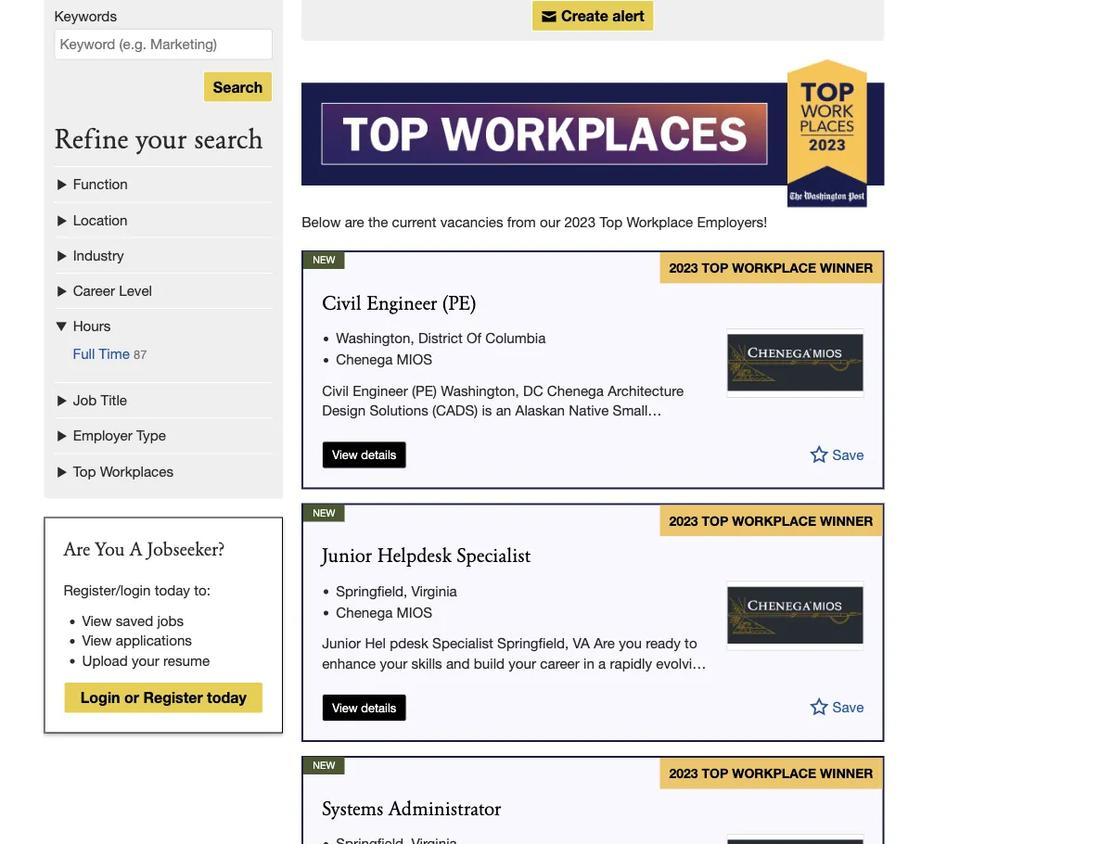 Task type: vqa. For each thing, say whether or not it's contained in the screenshot.
the vacancies
yes



Task type: describe. For each thing, give the bounding box(es) containing it.
before image for function
[[54, 176, 73, 192]]

saved
[[116, 613, 153, 629]]

upload
[[82, 653, 128, 669]]

alaskan
[[516, 402, 565, 418]]

evolving
[[657, 655, 709, 671]]

function
[[73, 176, 128, 192]]

search
[[194, 127, 263, 155]]

job title button
[[54, 382, 273, 418]]

title
[[101, 392, 127, 408]]

specialist inside junior hel pdesk specialist springfield, va are you ready to enhance your skills and build your career in a rapidly evolving business climate? are ...
[[433, 635, 494, 652]]

career
[[541, 655, 580, 671]]

87
[[134, 347, 147, 362]]

time
[[99, 345, 130, 362]]

top workplaces
[[73, 463, 174, 479]]

mios inside springfield, virginia chenega mios
[[397, 604, 433, 621]]

topworkplace browse banner image
[[302, 60, 885, 207]]

function button
[[54, 166, 273, 202]]

create alert
[[561, 7, 645, 24]]

view details for civil
[[333, 448, 397, 462]]

helpdesk
[[378, 548, 452, 568]]

hel
[[365, 635, 386, 652]]

columbia
[[486, 330, 546, 346]]

...
[[464, 675, 476, 691]]

virginia
[[412, 583, 457, 599]]

location button
[[54, 202, 273, 237]]

keywords
[[54, 8, 117, 24]]

disadvantaged
[[322, 422, 417, 438]]

employer type button
[[54, 418, 273, 453]]

register/login
[[64, 582, 151, 598]]

3 chenega mios logo image from the top
[[727, 834, 865, 845]]

before image for top workplaces
[[54, 463, 73, 479]]

alert
[[613, 7, 645, 24]]

before image for employer type
[[54, 428, 73, 444]]

before image for career level
[[54, 283, 73, 299]]

jobs
[[157, 613, 184, 629]]

pdesk
[[390, 635, 429, 652]]

springfield, inside springfield, virginia chenega mios
[[336, 583, 408, 599]]

an
[[496, 402, 512, 418]]

new for civil engineer (pe)
[[313, 254, 335, 266]]

springfield, virginia chenega mios
[[336, 583, 457, 621]]

your right build
[[509, 655, 537, 671]]

chenega mios logo image for specialist
[[727, 581, 865, 651]]

you
[[619, 635, 642, 652]]

engineer for civil engineer (pe) washington, dc chenega architecture design solutions (cads) is an alaskan native small disadvantaged business, a wholly owned s...
[[353, 382, 408, 399]]

hours
[[73, 318, 111, 334]]

below
[[302, 214, 341, 230]]

2023
[[565, 214, 596, 230]]

register
[[143, 689, 203, 707]]

add to shortlist image
[[811, 695, 829, 717]]

login
[[81, 689, 120, 707]]

or
[[124, 689, 139, 707]]

hours button
[[54, 308, 273, 344]]

business
[[322, 675, 378, 691]]

s...
[[588, 422, 607, 438]]

from
[[508, 214, 536, 230]]

are
[[345, 214, 365, 230]]

engineer for civil engineer (pe)
[[367, 295, 438, 315]]

vacancies
[[441, 214, 504, 230]]

full time link
[[73, 345, 130, 362]]

a inside civil engineer (pe) washington, dc chenega architecture design solutions (cads) is an alaskan native small disadvantaged business, a wholly owned s...
[[486, 422, 493, 438]]

junior helpdesk specialist
[[322, 548, 531, 568]]

civil engineer (pe) link
[[322, 295, 476, 315]]

resume
[[163, 653, 210, 669]]

career
[[73, 283, 115, 299]]

below are the current vacancies from our 2023 top workplace employers!
[[302, 214, 768, 230]]

to
[[685, 635, 698, 652]]

chenega inside the washington, district of columbia chenega mios
[[336, 351, 393, 368]]

full time 87
[[73, 345, 147, 362]]

civil for civil engineer (pe)
[[322, 295, 362, 315]]

of
[[467, 330, 482, 346]]

view details for junior
[[333, 701, 397, 715]]

chenega mios logo image for (pe)
[[727, 328, 865, 398]]

view down disadvantaged
[[333, 448, 358, 462]]

top workplaces button
[[54, 453, 273, 489]]

view down business
[[333, 701, 358, 715]]

springfield, inside junior hel pdesk specialist springfield, va are you ready to enhance your skills and build your career in a rapidly evolving business climate? are ...
[[498, 635, 569, 652]]

career level button
[[54, 273, 273, 308]]

location
[[73, 212, 128, 228]]

ready
[[646, 635, 681, 652]]

view saved jobs view applications upload your resume
[[82, 613, 210, 669]]

native
[[569, 402, 609, 418]]

jobseeker?
[[147, 541, 225, 560]]

view up upload
[[82, 633, 112, 649]]

new for junior helpdesk specialist
[[313, 507, 335, 519]]

architecture
[[608, 382, 684, 399]]

build
[[474, 655, 505, 671]]

workplaces
[[100, 463, 174, 479]]

login or register today
[[81, 689, 247, 707]]

add to shortlist image
[[811, 442, 829, 464]]

you
[[95, 541, 125, 560]]

and
[[446, 655, 470, 671]]

create alert link
[[532, 0, 655, 32]]

1 horizontal spatial top
[[600, 214, 623, 230]]

top inside top workplaces dropdown button
[[73, 463, 96, 479]]

design
[[322, 402, 366, 418]]

industry button
[[54, 237, 273, 273]]

before image for hours
[[54, 318, 73, 334]]

3 new from the top
[[313, 760, 335, 772]]

dc
[[523, 382, 544, 399]]

solutions
[[370, 402, 429, 418]]

1 vertical spatial today
[[207, 689, 247, 707]]

(pe) for civil engineer (pe) washington, dc chenega architecture design solutions (cads) is an alaskan native small disadvantaged business, a wholly owned s...
[[412, 382, 437, 399]]

washington, inside civil engineer (pe) washington, dc chenega architecture design solutions (cads) is an alaskan native small disadvantaged business, a wholly owned s...
[[441, 382, 520, 399]]

systems administrator link
[[322, 801, 502, 821]]



Task type: locate. For each thing, give the bounding box(es) containing it.
specialist up virginia
[[457, 548, 531, 568]]

1 vertical spatial save button
[[811, 695, 865, 717]]

before image inside career level dropdown button
[[54, 283, 73, 299]]

1 mios from the top
[[397, 351, 433, 368]]

civil down are
[[322, 295, 362, 315]]

springfield, up the "hel"
[[336, 583, 408, 599]]

2 save from the top
[[833, 699, 865, 715]]

a
[[130, 541, 142, 560]]

are left ...
[[439, 675, 461, 691]]

industry
[[73, 247, 124, 263]]

details down business
[[361, 701, 397, 715]]

1 vertical spatial chenega
[[548, 382, 604, 399]]

0 horizontal spatial are
[[64, 541, 91, 560]]

(pe)
[[443, 295, 476, 315], [412, 382, 437, 399]]

save right add to shortlist image
[[833, 446, 865, 463]]

(pe) inside civil engineer (pe) washington, dc chenega architecture design solutions (cads) is an alaskan native small disadvantaged business, a wholly owned s...
[[412, 382, 437, 399]]

0 horizontal spatial a
[[486, 422, 493, 438]]

before image inside function dropdown button
[[54, 176, 73, 192]]

(pe) up solutions
[[412, 382, 437, 399]]

2 vertical spatial new
[[313, 760, 335, 772]]

junior for junior helpdesk specialist
[[322, 548, 372, 568]]

0 vertical spatial view details link
[[322, 441, 407, 469]]

2 civil from the top
[[322, 382, 349, 399]]

are right 'va'
[[594, 635, 615, 652]]

mios down virginia
[[397, 604, 433, 621]]

register/login today to:
[[64, 582, 211, 598]]

chenega up the "hel"
[[336, 604, 393, 621]]

view details down business
[[333, 701, 397, 715]]

your up function dropdown button on the top of the page
[[136, 127, 187, 155]]

2 before image from the top
[[54, 247, 73, 263]]

your inside the view saved jobs view applications upload your resume
[[132, 653, 159, 669]]

1 vertical spatial junior
[[322, 635, 361, 652]]

chenega
[[336, 351, 393, 368], [548, 382, 604, 399], [336, 604, 393, 621]]

in
[[584, 655, 595, 671]]

details
[[361, 448, 397, 462], [361, 701, 397, 715]]

your down the applications
[[132, 653, 159, 669]]

1 junior from the top
[[322, 548, 372, 568]]

before image
[[54, 176, 73, 192], [54, 318, 73, 334], [54, 392, 73, 408], [54, 428, 73, 444]]

today left to:
[[155, 582, 190, 598]]

skills
[[412, 655, 443, 671]]

current
[[392, 214, 437, 230]]

mios down district
[[397, 351, 433, 368]]

0 vertical spatial chenega mios logo image
[[727, 328, 865, 398]]

0 vertical spatial junior
[[322, 548, 372, 568]]

2 new from the top
[[313, 507, 335, 519]]

business,
[[421, 422, 482, 438]]

1 save button from the top
[[811, 442, 865, 464]]

a right in
[[599, 655, 606, 671]]

1 vertical spatial top
[[73, 463, 96, 479]]

view details down disadvantaged
[[333, 448, 397, 462]]

0 vertical spatial top
[[600, 214, 623, 230]]

before image up career
[[54, 247, 73, 263]]

before image inside industry dropdown button
[[54, 247, 73, 263]]

chenega inside civil engineer (pe) washington, dc chenega architecture design solutions (cads) is an alaskan native small disadvantaged business, a wholly owned s...
[[548, 382, 604, 399]]

enhance
[[322, 655, 376, 671]]

2 save button from the top
[[811, 695, 865, 717]]

1 vertical spatial details
[[361, 701, 397, 715]]

save button for junior helpdesk specialist
[[811, 695, 865, 717]]

engineer
[[367, 295, 438, 315], [353, 382, 408, 399]]

rapidly
[[610, 655, 653, 671]]

0 horizontal spatial (pe)
[[412, 382, 437, 399]]

before image inside employer type dropdown button
[[54, 428, 73, 444]]

job title
[[73, 392, 127, 408]]

2 mios from the top
[[397, 604, 433, 621]]

save right add to shortlist icon
[[833, 699, 865, 715]]

1 view details from the top
[[333, 448, 397, 462]]

2 before image from the top
[[54, 318, 73, 334]]

details for helpdesk
[[361, 701, 397, 715]]

1 horizontal spatial washington,
[[441, 382, 520, 399]]

save button for civil engineer (pe)
[[811, 442, 865, 464]]

civil for civil engineer (pe) washington, dc chenega architecture design solutions (cads) is an alaskan native small disadvantaged business, a wholly owned s...
[[322, 382, 349, 399]]

(cads)
[[433, 402, 478, 418]]

junior up enhance
[[322, 635, 361, 652]]

2 horizontal spatial are
[[594, 635, 615, 652]]

2 details from the top
[[361, 701, 397, 715]]

small
[[613, 402, 648, 418]]

before image inside top workplaces dropdown button
[[54, 463, 73, 479]]

2 chenega mios logo image from the top
[[727, 581, 865, 651]]

0 vertical spatial engineer
[[367, 295, 438, 315]]

save for civil engineer (pe)
[[833, 446, 865, 463]]

junior inside junior hel pdesk specialist springfield, va are you ready to enhance your skills and build your career in a rapidly evolving business climate? are ...
[[322, 635, 361, 652]]

chenega up native
[[548, 382, 604, 399]]

type
[[137, 428, 166, 444]]

0 vertical spatial today
[[155, 582, 190, 598]]

top down the employer on the bottom of the page
[[73, 463, 96, 479]]

2 vertical spatial chenega mios logo image
[[727, 834, 865, 845]]

before image for location
[[54, 212, 73, 228]]

your up the climate?
[[380, 655, 408, 671]]

view details
[[333, 448, 397, 462], [333, 701, 397, 715]]

1 vertical spatial chenega mios logo image
[[727, 581, 865, 651]]

save for junior helpdesk specialist
[[833, 699, 865, 715]]

0 vertical spatial chenega
[[336, 351, 393, 368]]

engineer up solutions
[[353, 382, 408, 399]]

wholly
[[497, 422, 537, 438]]

0 vertical spatial a
[[486, 422, 493, 438]]

civil
[[322, 295, 362, 315], [322, 382, 349, 399]]

save button
[[811, 442, 865, 464], [811, 695, 865, 717]]

employer
[[73, 428, 133, 444]]

a down is
[[486, 422, 493, 438]]

0 vertical spatial view details
[[333, 448, 397, 462]]

before image up industry
[[54, 212, 73, 228]]

1 horizontal spatial a
[[599, 655, 606, 671]]

1 vertical spatial are
[[594, 635, 615, 652]]

workplace
[[627, 214, 694, 230]]

your
[[136, 127, 187, 155], [132, 653, 159, 669], [380, 655, 408, 671], [509, 655, 537, 671]]

before image
[[54, 212, 73, 228], [54, 247, 73, 263], [54, 283, 73, 299], [54, 463, 73, 479]]

details down disadvantaged
[[361, 448, 397, 462]]

0 vertical spatial new
[[313, 254, 335, 266]]

district
[[419, 330, 463, 346]]

3 before image from the top
[[54, 283, 73, 299]]

employers!
[[698, 214, 768, 230]]

0 vertical spatial washington,
[[336, 330, 415, 346]]

before image for industry
[[54, 247, 73, 263]]

1 vertical spatial engineer
[[353, 382, 408, 399]]

engineer inside civil engineer (pe) washington, dc chenega architecture design solutions (cads) is an alaskan native small disadvantaged business, a wholly owned s...
[[353, 382, 408, 399]]

1 horizontal spatial are
[[439, 675, 461, 691]]

1 before image from the top
[[54, 212, 73, 228]]

owned
[[541, 422, 584, 438]]

2 view details from the top
[[333, 701, 397, 715]]

civil inside civil engineer (pe) washington, dc chenega architecture design solutions (cads) is an alaskan native small disadvantaged business, a wholly owned s...
[[322, 382, 349, 399]]

new
[[313, 254, 335, 266], [313, 507, 335, 519], [313, 760, 335, 772]]

1 vertical spatial civil
[[322, 382, 349, 399]]

2 view details link from the top
[[322, 694, 407, 722]]

systems administrator
[[322, 801, 502, 821]]

0 vertical spatial (pe)
[[443, 295, 476, 315]]

junior
[[322, 548, 372, 568], [322, 635, 361, 652]]

our
[[540, 214, 561, 230]]

2 vertical spatial are
[[439, 675, 461, 691]]

1 vertical spatial springfield,
[[498, 635, 569, 652]]

0 vertical spatial civil
[[322, 295, 362, 315]]

0 horizontal spatial today
[[155, 582, 190, 598]]

1 vertical spatial specialist
[[433, 635, 494, 652]]

1 save from the top
[[833, 446, 865, 463]]

systems
[[322, 801, 384, 821]]

today
[[155, 582, 190, 598], [207, 689, 247, 707]]

view details link for civil
[[322, 441, 407, 469]]

1 view details link from the top
[[322, 441, 407, 469]]

before image up location
[[54, 176, 73, 192]]

va
[[573, 635, 590, 652]]

before image inside 'hours' 'dropdown button'
[[54, 318, 73, 334]]

junior up springfield, virginia chenega mios
[[322, 548, 372, 568]]

1 civil from the top
[[322, 295, 362, 315]]

chenega mios logo image
[[727, 328, 865, 398], [727, 581, 865, 651], [727, 834, 865, 845]]

1 before image from the top
[[54, 176, 73, 192]]

today right register
[[207, 689, 247, 707]]

before image for job title
[[54, 392, 73, 408]]

engineer up district
[[367, 295, 438, 315]]

washington, down civil engineer (pe)
[[336, 330, 415, 346]]

junior for junior hel pdesk specialist springfield, va are you ready to enhance your skills and build your career in a rapidly evolving business climate? are ...
[[322, 635, 361, 652]]

1 horizontal spatial today
[[207, 689, 247, 707]]

1 vertical spatial washington,
[[441, 382, 520, 399]]

to:
[[194, 582, 211, 598]]

refine your search
[[54, 127, 263, 155]]

are left you
[[64, 541, 91, 560]]

0 horizontal spatial top
[[73, 463, 96, 479]]

climate?
[[382, 675, 435, 691]]

are you a jobseeker?
[[64, 541, 225, 560]]

1 vertical spatial new
[[313, 507, 335, 519]]

login or register today link
[[64, 682, 264, 714]]

before image inside job title dropdown button
[[54, 392, 73, 408]]

view details link
[[322, 441, 407, 469], [322, 694, 407, 722]]

before image up full
[[54, 318, 73, 334]]

(pe) for civil engineer (pe)
[[443, 295, 476, 315]]

before image left title
[[54, 392, 73, 408]]

(pe) up of
[[443, 295, 476, 315]]

2 junior from the top
[[322, 635, 361, 652]]

view details link down business
[[322, 694, 407, 722]]

details for engineer
[[361, 448, 397, 462]]

chenega up design
[[336, 351, 393, 368]]

4 before image from the top
[[54, 428, 73, 444]]

view details link down disadvantaged
[[322, 441, 407, 469]]

0 vertical spatial springfield,
[[336, 583, 408, 599]]

0 vertical spatial details
[[361, 448, 397, 462]]

None submit
[[203, 71, 273, 103]]

3 before image from the top
[[54, 392, 73, 408]]

specialist
[[457, 548, 531, 568], [433, 635, 494, 652]]

view down register/login
[[82, 613, 112, 629]]

1 vertical spatial view details
[[333, 701, 397, 715]]

0 vertical spatial are
[[64, 541, 91, 560]]

1 vertical spatial view details link
[[322, 694, 407, 722]]

0 horizontal spatial springfield,
[[336, 583, 408, 599]]

1 details from the top
[[361, 448, 397, 462]]

applications
[[116, 633, 192, 649]]

employer type
[[73, 428, 166, 444]]

full
[[73, 345, 95, 362]]

refine
[[54, 127, 129, 155]]

1 horizontal spatial springfield,
[[498, 635, 569, 652]]

a inside junior hel pdesk specialist springfield, va are you ready to enhance your skills and build your career in a rapidly evolving business climate? are ...
[[599, 655, 606, 671]]

administrator
[[389, 801, 502, 821]]

washington, up is
[[441, 382, 520, 399]]

1 horizontal spatial (pe)
[[443, 295, 476, 315]]

1 new from the top
[[313, 254, 335, 266]]

create
[[561, 7, 609, 24]]

before image down the employer on the bottom of the page
[[54, 463, 73, 479]]

0 vertical spatial save
[[833, 446, 865, 463]]

are
[[64, 541, 91, 560], [594, 635, 615, 652], [439, 675, 461, 691]]

0 vertical spatial specialist
[[457, 548, 531, 568]]

before image up hours
[[54, 283, 73, 299]]

before image inside 'location' dropdown button
[[54, 212, 73, 228]]

0 vertical spatial save button
[[811, 442, 865, 464]]

1 vertical spatial a
[[599, 655, 606, 671]]

civil engineer (pe)
[[322, 295, 476, 315]]

0 vertical spatial mios
[[397, 351, 433, 368]]

level
[[119, 283, 152, 299]]

1 vertical spatial (pe)
[[412, 382, 437, 399]]

1 chenega mios logo image from the top
[[727, 328, 865, 398]]

mios inside the washington, district of columbia chenega mios
[[397, 351, 433, 368]]

2 vertical spatial chenega
[[336, 604, 393, 621]]

mios
[[397, 351, 433, 368], [397, 604, 433, 621]]

4 before image from the top
[[54, 463, 73, 479]]

a
[[486, 422, 493, 438], [599, 655, 606, 671]]

springfield, up career
[[498, 635, 569, 652]]

top right 2023
[[600, 214, 623, 230]]

view details link for junior
[[322, 694, 407, 722]]

0 horizontal spatial washington,
[[336, 330, 415, 346]]

civil up design
[[322, 382, 349, 399]]

Keywords text field
[[54, 29, 273, 60]]

1 vertical spatial mios
[[397, 604, 433, 621]]

springfield,
[[336, 583, 408, 599], [498, 635, 569, 652]]

washington, inside the washington, district of columbia chenega mios
[[336, 330, 415, 346]]

junior hel pdesk specialist springfield, va are you ready to enhance your skills and build your career in a rapidly evolving business climate? are ...
[[322, 635, 709, 691]]

1 vertical spatial save
[[833, 699, 865, 715]]

washington, district of columbia chenega mios
[[336, 330, 546, 368]]

chenega inside springfield, virginia chenega mios
[[336, 604, 393, 621]]

specialist up and
[[433, 635, 494, 652]]

before image down job
[[54, 428, 73, 444]]

junior helpdesk specialist link
[[322, 548, 531, 568]]



